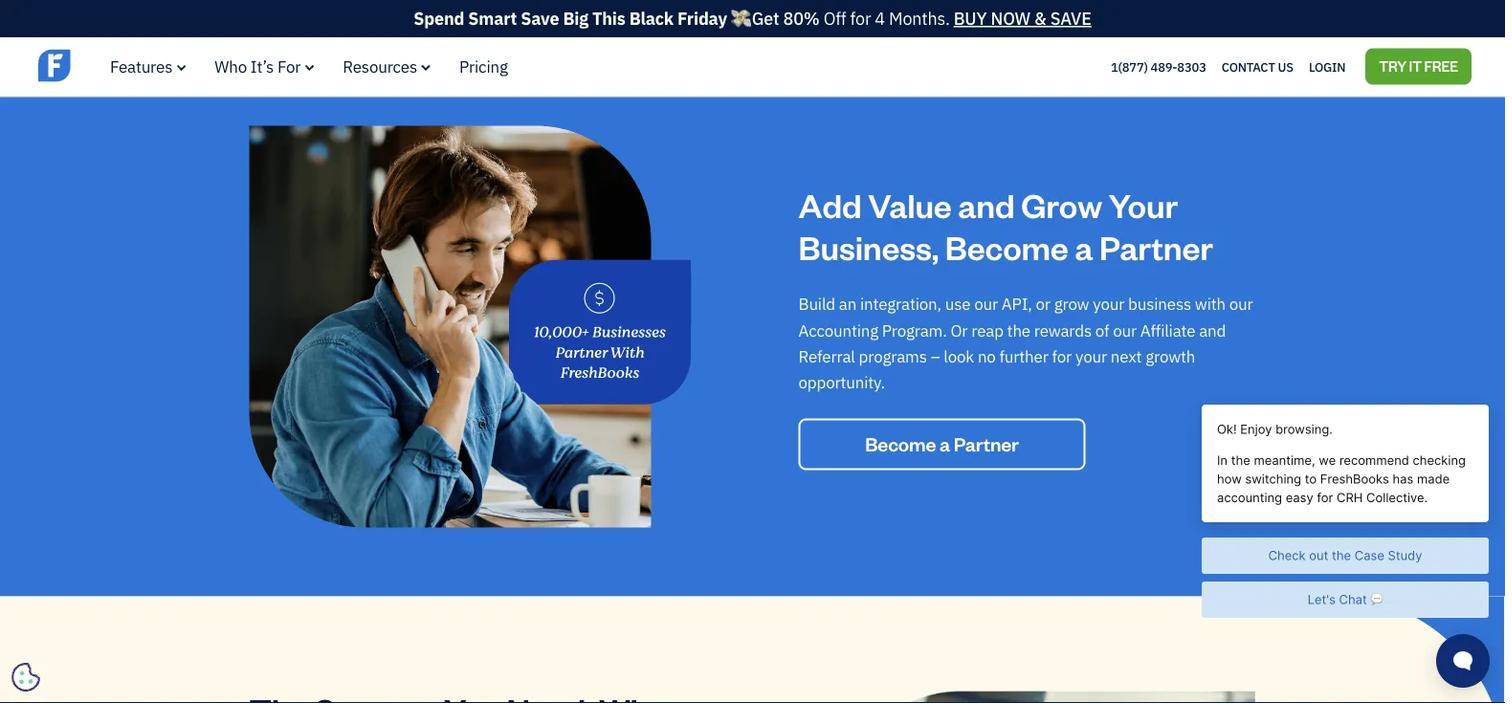 Task type: describe. For each thing, give the bounding box(es) containing it.
cookie consent banner dialog
[[14, 468, 301, 689]]

freshbooks logo image
[[38, 48, 187, 84]]

business
[[1128, 293, 1191, 314]]

2 horizontal spatial our
[[1229, 293, 1253, 314]]

opportunity.
[[799, 372, 885, 393]]

months.
[[889, 7, 950, 30]]

who it's for
[[215, 56, 301, 77]]

who
[[215, 56, 247, 77]]

build
[[799, 293, 835, 314]]

spend smart save big this black friday 💸 get 80% off for 4 months. buy now & save
[[414, 7, 1092, 30]]

the
[[1007, 319, 1031, 340]]

1 vertical spatial your
[[1076, 346, 1107, 367]]

it's
[[251, 56, 274, 77]]

us
[[1278, 59, 1294, 75]]

partner inside add value and grow your business, become a partner
[[1100, 225, 1213, 268]]

💸
[[731, 7, 748, 30]]

reap
[[972, 319, 1004, 340]]

features
[[110, 56, 173, 77]]

smart
[[468, 7, 517, 30]]

save
[[521, 7, 559, 30]]

become a partner link
[[799, 419, 1086, 470]]

get
[[752, 7, 779, 30]]

who it's for link
[[215, 56, 314, 77]]

look
[[944, 346, 974, 367]]

pricing
[[459, 56, 508, 77]]

become inside add value and grow your business, become a partner
[[945, 225, 1069, 268]]

become a partner
[[865, 431, 1019, 456]]

an
[[839, 293, 857, 314]]

api,
[[1002, 293, 1032, 314]]

no
[[978, 346, 996, 367]]

become inside become a partner link
[[865, 431, 936, 456]]

it
[[1409, 57, 1422, 75]]

spend
[[414, 7, 464, 30]]

and inside add value and grow your business, become a partner
[[958, 183, 1015, 226]]

or
[[1036, 293, 1051, 314]]

growth
[[1146, 346, 1195, 367]]

and inside build an integration, use our api, or grow your business with our accounting program. or reap the rewards of our affiliate and referral programs – look no further for your next growth opportunity.
[[1199, 319, 1226, 340]]

1(877) 489-8303
[[1111, 59, 1207, 75]]

try it free link
[[1366, 49, 1472, 85]]

0 vertical spatial your
[[1093, 293, 1125, 314]]

a inside add value and grow your business, become a partner
[[1075, 225, 1093, 268]]

resources link
[[343, 56, 431, 77]]

contact us link
[[1222, 54, 1294, 79]]

–
[[931, 346, 940, 367]]

friday
[[678, 7, 727, 30]]

accounting
[[799, 319, 878, 340]]

for
[[278, 56, 301, 77]]

cookie preferences image
[[11, 663, 40, 692]]

free
[[1425, 57, 1458, 75]]



Task type: locate. For each thing, give the bounding box(es) containing it.
1 vertical spatial become
[[865, 431, 936, 456]]

1 horizontal spatial our
[[1113, 319, 1137, 340]]

our right of on the top of page
[[1113, 319, 1137, 340]]

partner
[[1100, 225, 1213, 268], [954, 431, 1019, 456]]

login link
[[1309, 54, 1346, 79]]

try it free
[[1379, 57, 1458, 75]]

for inside build an integration, use our api, or grow your business with our accounting program. or reap the rewards of our affiliate and referral programs – look no further for your next growth opportunity.
[[1052, 346, 1072, 367]]

489-
[[1151, 59, 1177, 75]]

partner down no
[[954, 431, 1019, 456]]

0 vertical spatial for
[[850, 7, 871, 30]]

buy
[[954, 7, 987, 30]]

resources
[[343, 56, 417, 77]]

0 vertical spatial and
[[958, 183, 1015, 226]]

1(877)
[[1111, 59, 1148, 75]]

programs
[[859, 346, 927, 367]]

and left grow
[[958, 183, 1015, 226]]

business,
[[799, 225, 939, 268]]

for down rewards
[[1052, 346, 1072, 367]]

your
[[1109, 183, 1178, 226]]

0 vertical spatial partner
[[1100, 225, 1213, 268]]

become down opportunity.
[[865, 431, 936, 456]]

use
[[945, 293, 971, 314]]

referral
[[799, 346, 855, 367]]

0 horizontal spatial a
[[940, 431, 950, 456]]

a down "–" on the right
[[940, 431, 950, 456]]

1 horizontal spatial and
[[1199, 319, 1226, 340]]

for left 4
[[850, 7, 871, 30]]

1 horizontal spatial become
[[945, 225, 1069, 268]]

grow
[[1021, 183, 1102, 226]]

1 horizontal spatial a
[[1075, 225, 1093, 268]]

login
[[1309, 59, 1346, 75]]

your up of on the top of page
[[1093, 293, 1125, 314]]

your down of on the top of page
[[1076, 346, 1107, 367]]

our
[[974, 293, 998, 314], [1229, 293, 1253, 314], [1113, 319, 1137, 340]]

pricing link
[[459, 56, 508, 77]]

add value and grow your business, become a partner
[[799, 183, 1213, 268]]

integration,
[[860, 293, 942, 314]]

features link
[[110, 56, 186, 77]]

8303
[[1177, 59, 1207, 75]]

1 vertical spatial a
[[940, 431, 950, 456]]

grow
[[1054, 293, 1090, 314]]

0 horizontal spatial and
[[958, 183, 1015, 226]]

0 horizontal spatial partner
[[954, 431, 1019, 456]]

value
[[868, 183, 952, 226]]

0 horizontal spatial become
[[865, 431, 936, 456]]

partner with freshbooks image
[[249, 126, 691, 528]]

for
[[850, 7, 871, 30], [1052, 346, 1072, 367]]

contact
[[1222, 59, 1275, 75]]

1 horizontal spatial partner
[[1100, 225, 1213, 268]]

rewards
[[1034, 319, 1092, 340]]

of
[[1096, 319, 1110, 340]]

0 horizontal spatial our
[[974, 293, 998, 314]]

1(877) 489-8303 link
[[1111, 59, 1207, 75]]

build an integration, use our api, or grow your business with our accounting program. or reap the rewards of our affiliate and referral programs – look no further for your next growth opportunity.
[[799, 293, 1253, 393]]

partner up business
[[1100, 225, 1213, 268]]

affiliate
[[1141, 319, 1196, 340]]

save
[[1050, 7, 1092, 30]]

try
[[1379, 57, 1407, 75]]

off
[[824, 7, 846, 30]]

dialog
[[0, 0, 1505, 703]]

next
[[1111, 346, 1142, 367]]

1 horizontal spatial for
[[1052, 346, 1072, 367]]

this
[[592, 7, 625, 30]]

1 vertical spatial for
[[1052, 346, 1072, 367]]

80%
[[783, 7, 820, 30]]

4
[[875, 7, 885, 30]]

a up grow
[[1075, 225, 1093, 268]]

a
[[1075, 225, 1093, 268], [940, 431, 950, 456]]

and
[[958, 183, 1015, 226], [1199, 319, 1226, 340]]

0 vertical spatial a
[[1075, 225, 1093, 268]]

our up reap
[[974, 293, 998, 314]]

your
[[1093, 293, 1125, 314], [1076, 346, 1107, 367]]

program.
[[882, 319, 947, 340]]

big
[[563, 7, 588, 30]]

contact us
[[1222, 59, 1294, 75]]

or
[[951, 319, 968, 340]]

further
[[1000, 346, 1049, 367]]

1 vertical spatial partner
[[954, 431, 1019, 456]]

black
[[629, 7, 674, 30]]

our right the with
[[1229, 293, 1253, 314]]

now
[[991, 7, 1031, 30]]

add
[[799, 183, 862, 226]]

and down the with
[[1199, 319, 1226, 340]]

with
[[1195, 293, 1226, 314]]

become
[[945, 225, 1069, 268], [865, 431, 936, 456]]

become up api,
[[945, 225, 1069, 268]]

1 vertical spatial and
[[1199, 319, 1226, 340]]

buy now & save link
[[954, 7, 1092, 30]]

0 vertical spatial become
[[945, 225, 1069, 268]]

&
[[1035, 7, 1047, 30]]

0 horizontal spatial for
[[850, 7, 871, 30]]



Task type: vqa. For each thing, say whether or not it's contained in the screenshot.
the This
yes



